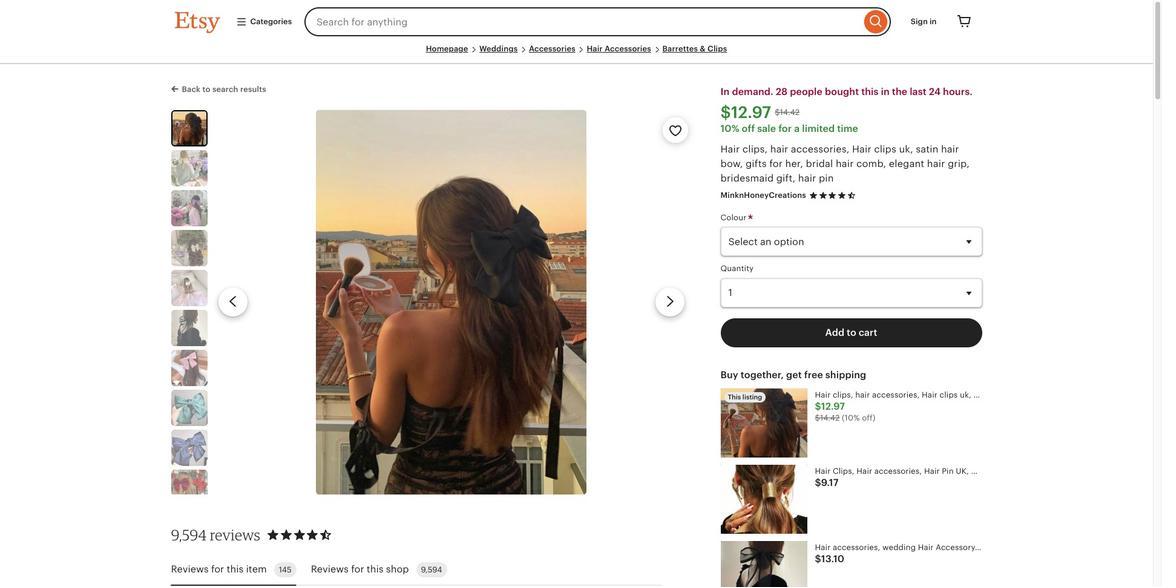 Task type: describe. For each thing, give the bounding box(es) containing it.
her,
[[786, 158, 804, 170]]

14.42
[[820, 413, 840, 422]]

for left the 'shop'
[[351, 564, 364, 575]]

hair clips hair accessories hair clips uk satin hair bow white image
[[171, 270, 207, 306]]

shop
[[386, 564, 409, 575]]

9.17
[[822, 477, 839, 489]]

28
[[776, 86, 788, 98]]

to for back
[[203, 85, 211, 94]]

hair up grip,
[[942, 144, 960, 155]]

hair up her,
[[771, 144, 789, 155]]

off)
[[862, 413, 876, 422]]

limited
[[802, 123, 835, 135]]

&
[[700, 44, 706, 53]]

145
[[279, 566, 292, 575]]

banner containing categories
[[153, 0, 1001, 44]]

minknhoneycreations
[[721, 191, 807, 200]]

12.97
[[822, 401, 845, 412]]

tab list containing reviews for this item
[[171, 555, 662, 586]]

get
[[787, 369, 802, 381]]

hair clips hair accessories hair clips uk satin hair bow lilac image
[[171, 190, 207, 226]]

listing
[[743, 393, 763, 401]]

2 accessories from the left
[[605, 44, 652, 53]]

demand.
[[732, 86, 774, 98]]

hair right bridal
[[836, 158, 854, 170]]

minknhoneycreations link
[[721, 191, 807, 200]]

hair clips hair accessories hair clips uk satin hair bow emerald image
[[171, 390, 207, 426]]

hair clips hair accessories hair clips uk satin hair bow image 4 image
[[171, 230, 207, 266]]

in inside button
[[930, 17, 937, 26]]

bridesmaid
[[721, 173, 774, 184]]

hair clips hair accessories hair clips uk satin hair bow navy image
[[171, 430, 207, 466]]

sign
[[911, 17, 928, 26]]

9,594 for 9,594 reviews
[[171, 526, 207, 544]]

$ for $ 12.97 $ 14.42 (10% off)
[[815, 401, 822, 412]]

hair for hair clips, hair accessories, hair clips uk, satin hair bow, gifts for her, bridal hair comb, elegant hair grip, bridesmaid gift, hair pin
[[721, 144, 740, 155]]

categories
[[250, 17, 292, 26]]

people
[[790, 86, 823, 98]]

this
[[728, 393, 741, 401]]

hair clips, hair accessories, hair pin uk, ponytail holder, metal claw, gifts for her, wedding hair comb, elegant pony cuff, bridesmaid gift image
[[721, 465, 808, 534]]

back to search results
[[182, 85, 266, 94]]

hair clips, hair accessories, hair clips uk, satin hair bow, gifts for her, bridal hair comb, elegant hair grip, bridesmaid gift, hair pin
[[721, 144, 970, 184]]

reviews for reviews for this shop
[[311, 564, 349, 575]]

2 horizontal spatial this
[[862, 86, 879, 98]]

uk,
[[899, 144, 914, 155]]

comb,
[[857, 158, 887, 170]]

bow,
[[721, 158, 743, 170]]

add to cart
[[826, 327, 878, 338]]

Search for anything text field
[[305, 7, 862, 36]]

reviews
[[210, 526, 260, 544]]

satin
[[916, 144, 939, 155]]

in
[[721, 86, 730, 98]]

clips,
[[743, 144, 768, 155]]

weddings link
[[480, 44, 518, 53]]

24
[[929, 86, 941, 98]]

shipping
[[826, 369, 867, 381]]

hair for hair accessories
[[587, 44, 603, 53]]

homepage
[[426, 44, 468, 53]]

bought
[[825, 86, 859, 98]]

for down 9,594 reviews
[[211, 564, 224, 575]]

hair accessories link
[[587, 44, 652, 53]]

weddings
[[480, 44, 518, 53]]

0 horizontal spatial in
[[881, 86, 890, 98]]

(10%
[[842, 413, 860, 422]]

buy together, get free shipping
[[721, 369, 867, 381]]

$ 13.10
[[815, 554, 845, 565]]

accessories,
[[791, 144, 850, 155]]

reviews for this item
[[171, 564, 267, 575]]

2 horizontal spatial hair
[[853, 144, 872, 155]]

hair clips hair accessories hair clips uk satin hair bow rouge image
[[171, 470, 207, 506]]

sign in
[[911, 17, 937, 26]]

homepage link
[[426, 44, 468, 53]]

free
[[805, 369, 823, 381]]

categories button
[[227, 11, 301, 33]]



Task type: vqa. For each thing, say whether or not it's contained in the screenshot.
Brass-Plated French Bistro Shelves for Bar or Kitchen Custom image 9
no



Task type: locate. For each thing, give the bounding box(es) containing it.
0 horizontal spatial hair
[[587, 44, 603, 53]]

to inside button
[[847, 327, 857, 338]]

reviews right 145
[[311, 564, 349, 575]]

back to search results link
[[171, 82, 266, 95]]

this for reviews for this item
[[227, 564, 244, 575]]

1 horizontal spatial 9,594
[[421, 566, 442, 575]]

barrettes
[[663, 44, 698, 53]]

1 accessories from the left
[[529, 44, 576, 53]]

1 horizontal spatial accessories
[[605, 44, 652, 53]]

clips
[[708, 44, 727, 53]]

elegant
[[889, 158, 925, 170]]

reviews for this shop
[[311, 564, 409, 575]]

0 vertical spatial to
[[203, 85, 211, 94]]

item
[[246, 564, 267, 575]]

off
[[742, 123, 755, 135]]

9,594 for 9,594
[[421, 566, 442, 575]]

this left item at left
[[227, 564, 244, 575]]

$14.42
[[775, 108, 800, 117]]

$ right hair clips, hair accessories, hair pin uk, ponytail holder, metal claw, gifts for her, wedding hair comb, elegant pony cuff, bridesmaid gift image
[[815, 477, 822, 489]]

in demand. 28 people bought this in the last 24 hours.
[[721, 86, 973, 98]]

$12.97
[[721, 103, 772, 122]]

time
[[838, 123, 859, 135]]

grip,
[[948, 158, 970, 170]]

0 vertical spatial 9,594
[[171, 526, 207, 544]]

add to cart button
[[721, 318, 983, 347]]

hair down satin
[[928, 158, 946, 170]]

13.10
[[822, 554, 845, 565]]

10%
[[721, 123, 740, 135]]

0 horizontal spatial reviews
[[171, 564, 209, 575]]

last
[[910, 86, 927, 98]]

accessories left barrettes
[[605, 44, 652, 53]]

0 horizontal spatial to
[[203, 85, 211, 94]]

add
[[826, 327, 845, 338]]

1 horizontal spatial hair clips hair accessories hair clips uk satin hair bow midnight black image
[[316, 110, 587, 495]]

to
[[203, 85, 211, 94], [847, 327, 857, 338]]

$ 12.97 $ 14.42 (10% off)
[[815, 401, 876, 422]]

back
[[182, 85, 201, 94]]

$ for $ 13.10
[[815, 554, 822, 565]]

$ left (10%
[[815, 413, 820, 422]]

this listing
[[728, 393, 763, 401]]

hair clips hair accessories hair clips uk satin hair bow midnight black image
[[316, 110, 587, 495], [172, 111, 206, 145]]

cart
[[859, 327, 878, 338]]

buy
[[721, 369, 739, 381]]

9,594 inside tab list
[[421, 566, 442, 575]]

0 horizontal spatial 9,594
[[171, 526, 207, 544]]

reviews
[[171, 564, 209, 575], [311, 564, 349, 575]]

for inside "hair clips, hair accessories, hair clips uk, satin hair bow, gifts for her, bridal hair comb, elegant hair grip, bridesmaid gift, hair pin"
[[770, 158, 783, 170]]

9,594
[[171, 526, 207, 544], [421, 566, 442, 575]]

hair accessories, wedding hair accessory, bridesmaid proposal gift, wedding gift uk, large bridal bow clip, hair clips, hair claw, hair bow image
[[721, 541, 808, 587]]

None search field
[[305, 7, 891, 36]]

for up gift,
[[770, 158, 783, 170]]

1 horizontal spatial in
[[930, 17, 937, 26]]

4 $ from the top
[[815, 554, 822, 565]]

barrettes & clips
[[663, 44, 727, 53]]

this left the 'shop'
[[367, 564, 384, 575]]

0 horizontal spatial accessories
[[529, 44, 576, 53]]

to left cart
[[847, 327, 857, 338]]

barrettes & clips link
[[663, 44, 727, 53]]

1 $ from the top
[[815, 401, 822, 412]]

gifts
[[746, 158, 767, 170]]

2 $ from the top
[[815, 413, 820, 422]]

2 reviews from the left
[[311, 564, 349, 575]]

3 $ from the top
[[815, 477, 822, 489]]

in right sign
[[930, 17, 937, 26]]

hair clips hair accessories hair clips uk satin hair bow cream image
[[171, 150, 207, 186]]

$12.97 $14.42
[[721, 103, 800, 122]]

hair
[[771, 144, 789, 155], [942, 144, 960, 155], [836, 158, 854, 170], [928, 158, 946, 170], [799, 173, 817, 184]]

1 horizontal spatial to
[[847, 327, 857, 338]]

1 reviews from the left
[[171, 564, 209, 575]]

to right back
[[203, 85, 211, 94]]

sign in button
[[902, 11, 946, 33]]

this for reviews for this shop
[[367, 564, 384, 575]]

reviews down 9,594 reviews
[[171, 564, 209, 575]]

a
[[795, 123, 800, 135]]

menu bar
[[175, 44, 979, 64]]

gift,
[[777, 173, 796, 184]]

reviews for reviews for this item
[[171, 564, 209, 575]]

this
[[862, 86, 879, 98], [227, 564, 244, 575], [367, 564, 384, 575]]

$
[[815, 401, 822, 412], [815, 413, 820, 422], [815, 477, 822, 489], [815, 554, 822, 565]]

for
[[779, 123, 792, 135], [770, 158, 783, 170], [211, 564, 224, 575], [351, 564, 364, 575]]

$ right hair accessories, wedding hair accessory, bridesmaid proposal gift, wedding gift uk, large bridal bow clip, hair clips, hair claw, hair bow image
[[815, 554, 822, 565]]

quantity
[[721, 264, 754, 273]]

0 vertical spatial in
[[930, 17, 937, 26]]

hair up bow,
[[721, 144, 740, 155]]

menu bar containing homepage
[[175, 44, 979, 64]]

1 horizontal spatial this
[[367, 564, 384, 575]]

banner
[[153, 0, 1001, 44]]

hair
[[587, 44, 603, 53], [721, 144, 740, 155], [853, 144, 872, 155]]

hair clips, hair accessories, hair clips uk, satin hair bow, gifts for her, bridal hair comb, elegant hair grip, bridesmaid gift, hair pin image
[[721, 388, 808, 458]]

9,594 right the 'shop'
[[421, 566, 442, 575]]

accessories link
[[529, 44, 576, 53]]

hair accessories
[[587, 44, 652, 53]]

hair inside menu bar
[[587, 44, 603, 53]]

in
[[930, 17, 937, 26], [881, 86, 890, 98]]

0 horizontal spatial this
[[227, 564, 244, 575]]

results
[[240, 85, 266, 94]]

pin
[[819, 173, 834, 184]]

bridal
[[806, 158, 834, 170]]

search
[[213, 85, 238, 94]]

together,
[[741, 369, 784, 381]]

hair clips hair accessories hair clips uk satin hair bow black mesh bow image
[[171, 310, 207, 346]]

hair down bridal
[[799, 173, 817, 184]]

9,594 reviews
[[171, 526, 260, 544]]

in left the
[[881, 86, 890, 98]]

1 vertical spatial to
[[847, 327, 857, 338]]

this right the bought on the top of the page
[[862, 86, 879, 98]]

accessories down search for anything 'text box'
[[529, 44, 576, 53]]

hair up comb,
[[853, 144, 872, 155]]

1 horizontal spatial hair
[[721, 144, 740, 155]]

1 vertical spatial 9,594
[[421, 566, 442, 575]]

$ 9.17
[[815, 477, 839, 489]]

colour
[[721, 213, 749, 222]]

$ for $ 9.17
[[815, 477, 822, 489]]

1 horizontal spatial reviews
[[311, 564, 349, 575]]

tab list
[[171, 555, 662, 586]]

clips
[[875, 144, 897, 155]]

hair down search for anything 'text box'
[[587, 44, 603, 53]]

10% off sale for a limited time
[[721, 123, 859, 135]]

sale
[[758, 123, 776, 135]]

to for add
[[847, 327, 857, 338]]

for left a
[[779, 123, 792, 135]]

accessories
[[529, 44, 576, 53], [605, 44, 652, 53]]

$ up 14.42
[[815, 401, 822, 412]]

hair clips hair accessories hair clips uk satin hair bow dusty pink image
[[171, 350, 207, 386]]

9,594 up reviews for this item
[[171, 526, 207, 544]]

hours.
[[943, 86, 973, 98]]

0 horizontal spatial hair clips hair accessories hair clips uk satin hair bow midnight black image
[[172, 111, 206, 145]]

1 vertical spatial in
[[881, 86, 890, 98]]

the
[[892, 86, 908, 98]]



